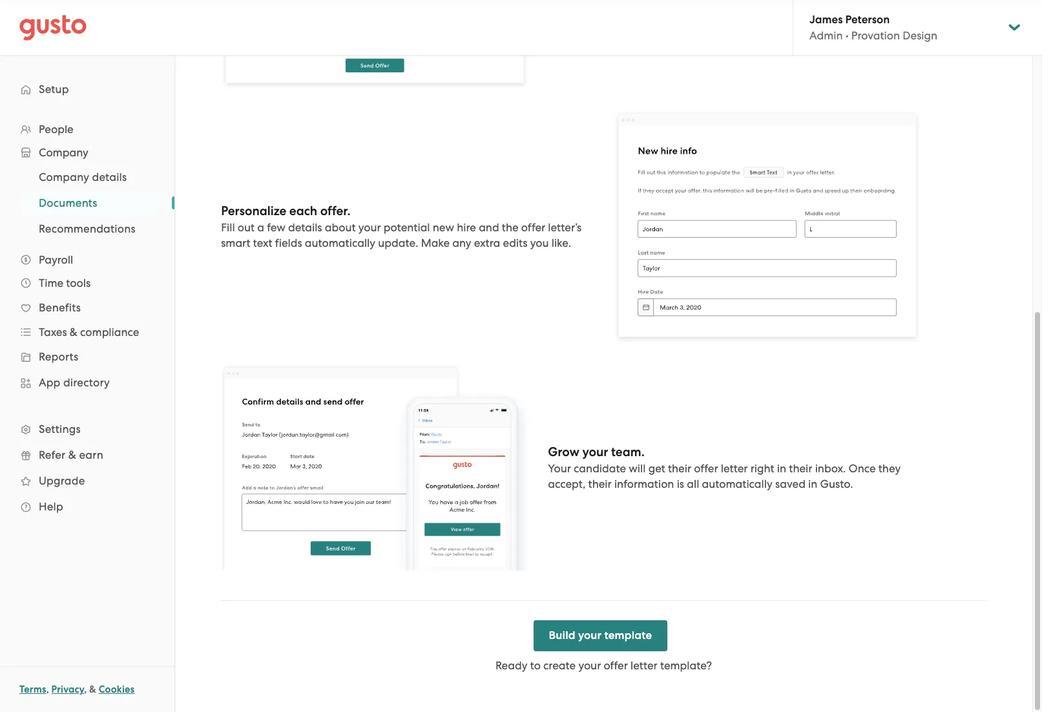 Task type: vqa. For each thing, say whether or not it's contained in the screenshot.
Your
yes



Task type: locate. For each thing, give the bounding box(es) containing it.
cookies button
[[99, 682, 135, 698]]

1 vertical spatial automatically
[[702, 478, 773, 491]]

& inside taxes & compliance dropdown button
[[70, 326, 78, 339]]

your up candidate
[[583, 445, 609, 460]]

, left privacy
[[46, 684, 49, 696]]

letter inside grow your team. your candidate will get their offer letter right in their inbox. once they accept, their information is all automatically saved in gusto.
[[721, 462, 748, 475]]

0 horizontal spatial ,
[[46, 684, 49, 696]]

your right the about
[[359, 221, 381, 234]]

&
[[70, 326, 78, 339], [68, 449, 76, 462], [89, 684, 96, 696]]

taxes
[[39, 326, 67, 339]]

all
[[687, 478, 700, 491]]

& left earn
[[68, 449, 76, 462]]

2 vertical spatial offer
[[604, 659, 628, 672]]

1 vertical spatial details
[[288, 221, 322, 234]]

offer up you
[[522, 221, 546, 234]]

offer inside grow your team. your candidate will get their offer letter right in their inbox. once they accept, their information is all automatically saved in gusto.
[[695, 462, 719, 475]]

their up is
[[668, 462, 692, 475]]

0 vertical spatial letter
[[721, 462, 748, 475]]

2 company from the top
[[39, 171, 89, 184]]

your
[[359, 221, 381, 234], [583, 445, 609, 460], [579, 629, 602, 642], [579, 659, 601, 672]]

taxes & compliance
[[39, 326, 139, 339]]

your inside personalize each offer. fill out a few details about your potential new hire and the offer letter's smart text fields automatically update. make any extra edits you like.
[[359, 221, 381, 234]]

james
[[810, 13, 843, 27]]

setup
[[39, 83, 69, 96]]

0 vertical spatial offer
[[522, 221, 546, 234]]

0 horizontal spatial their
[[589, 478, 612, 491]]

privacy
[[51, 684, 84, 696]]

0 vertical spatial in
[[778, 462, 787, 475]]

company down the people
[[39, 146, 88, 159]]

details inside personalize each offer. fill out a few details about your potential new hire and the offer letter's smart text fields automatically update. make any extra edits you like.
[[288, 221, 322, 234]]

settings
[[39, 423, 81, 436]]

personalize each offer. image
[[614, 110, 922, 344]]

1 vertical spatial in
[[809, 478, 818, 491]]

each
[[290, 204, 318, 219]]

1 horizontal spatial offer
[[604, 659, 628, 672]]

1 list from the top
[[0, 118, 175, 520]]

upgrade
[[39, 475, 85, 487]]

0 horizontal spatial automatically
[[305, 237, 376, 250]]

terms , privacy , & cookies
[[19, 684, 135, 696]]

grow
[[548, 445, 580, 460]]

& for earn
[[68, 449, 76, 462]]

& right taxes
[[70, 326, 78, 339]]

& for compliance
[[70, 326, 78, 339]]

text
[[253, 237, 273, 250]]

0 vertical spatial &
[[70, 326, 78, 339]]

0 horizontal spatial in
[[778, 462, 787, 475]]

1 horizontal spatial details
[[288, 221, 322, 234]]

1 horizontal spatial automatically
[[702, 478, 773, 491]]

automatically
[[305, 237, 376, 250], [702, 478, 773, 491]]

taxes & compliance button
[[13, 321, 162, 344]]

accept,
[[548, 478, 586, 491]]

template
[[605, 629, 653, 642]]

offer up "all"
[[695, 462, 719, 475]]

inbox.
[[816, 462, 847, 475]]

their down candidate
[[589, 478, 612, 491]]

design
[[903, 29, 938, 42]]

1 vertical spatial &
[[68, 449, 76, 462]]

company
[[39, 146, 88, 159], [39, 171, 89, 184]]

& left cookies
[[89, 684, 96, 696]]

grow your team. image
[[221, 365, 529, 571]]

payroll
[[39, 253, 73, 266]]

1 vertical spatial letter
[[631, 659, 658, 672]]

1 vertical spatial company
[[39, 171, 89, 184]]

details
[[92, 171, 127, 184], [288, 221, 322, 234]]

offer
[[522, 221, 546, 234], [695, 462, 719, 475], [604, 659, 628, 672]]

0 horizontal spatial offer
[[522, 221, 546, 234]]

2 horizontal spatial offer
[[695, 462, 719, 475]]

your right build
[[579, 629, 602, 642]]

0 vertical spatial automatically
[[305, 237, 376, 250]]

0 horizontal spatial details
[[92, 171, 127, 184]]

help
[[39, 500, 63, 513]]

automatically down the about
[[305, 237, 376, 250]]

•
[[846, 29, 849, 42]]

list
[[0, 118, 175, 520], [0, 164, 175, 242]]

right
[[751, 462, 775, 475]]

settings link
[[13, 418, 162, 441]]

& inside "refer & earn" "link"
[[68, 449, 76, 462]]

letter down the template
[[631, 659, 658, 672]]

in right "saved"
[[809, 478, 818, 491]]

time tools button
[[13, 272, 162, 295]]

their up "saved"
[[790, 462, 813, 475]]

offer inside personalize each offer. fill out a few details about your potential new hire and the offer letter's smart text fields automatically update. make any extra edits you like.
[[522, 221, 546, 234]]

letter left right
[[721, 462, 748, 475]]

, left cookies
[[84, 684, 87, 696]]

documents link
[[23, 191, 162, 215]]

letter
[[721, 462, 748, 475], [631, 659, 658, 672]]

ready
[[496, 659, 528, 672]]

company details link
[[23, 166, 162, 189]]

james peterson admin • provation design
[[810, 13, 938, 42]]

1 company from the top
[[39, 146, 88, 159]]

2 , from the left
[[84, 684, 87, 696]]

privacy link
[[51, 684, 84, 696]]

1 vertical spatial offer
[[695, 462, 719, 475]]

0 vertical spatial details
[[92, 171, 127, 184]]

2 vertical spatial &
[[89, 684, 96, 696]]

details down each
[[288, 221, 322, 234]]

in
[[778, 462, 787, 475], [809, 478, 818, 491]]

time
[[39, 277, 63, 290]]

details up documents link
[[92, 171, 127, 184]]

details inside the company details link
[[92, 171, 127, 184]]

company up documents
[[39, 171, 89, 184]]

1 horizontal spatial letter
[[721, 462, 748, 475]]

1 horizontal spatial ,
[[84, 684, 87, 696]]

0 vertical spatial company
[[39, 146, 88, 159]]

build your template. image
[[221, 0, 529, 89]]

automatically down right
[[702, 478, 773, 491]]

app
[[39, 376, 60, 389]]

in up "saved"
[[778, 462, 787, 475]]

,
[[46, 684, 49, 696], [84, 684, 87, 696]]

out
[[238, 221, 255, 234]]

their
[[668, 462, 692, 475], [790, 462, 813, 475], [589, 478, 612, 491]]

offer down the template
[[604, 659, 628, 672]]

company inside 'dropdown button'
[[39, 146, 88, 159]]

2 list from the top
[[0, 164, 175, 242]]

once
[[849, 462, 876, 475]]

is
[[677, 478, 685, 491]]



Task type: describe. For each thing, give the bounding box(es) containing it.
list containing people
[[0, 118, 175, 520]]

saved
[[776, 478, 806, 491]]

a
[[257, 221, 264, 234]]

create
[[544, 659, 576, 672]]

your
[[548, 462, 571, 475]]

1 , from the left
[[46, 684, 49, 696]]

your inside grow your team. your candidate will get their offer letter right in their inbox. once they accept, their information is all automatically saved in gusto.
[[583, 445, 609, 460]]

team.
[[612, 445, 645, 460]]

to
[[531, 659, 541, 672]]

any
[[453, 237, 472, 250]]

app directory
[[39, 376, 110, 389]]

gusto navigation element
[[0, 56, 175, 540]]

they
[[879, 462, 901, 475]]

automatically inside personalize each offer. fill out a few details about your potential new hire and the offer letter's smart text fields automatically update. make any extra edits you like.
[[305, 237, 376, 250]]

few
[[267, 221, 286, 234]]

your inside build your template link
[[579, 629, 602, 642]]

time tools
[[39, 277, 91, 290]]

hire
[[457, 221, 476, 234]]

build your template
[[549, 629, 653, 642]]

you
[[531, 237, 549, 250]]

letter's
[[548, 221, 582, 234]]

about
[[325, 221, 356, 234]]

candidate
[[574, 462, 627, 475]]

refer & earn link
[[13, 443, 162, 467]]

refer & earn
[[39, 449, 103, 462]]

gusto.
[[821, 478, 854, 491]]

get
[[649, 462, 666, 475]]

terms link
[[19, 684, 46, 696]]

benefits
[[39, 301, 81, 314]]

help link
[[13, 495, 162, 518]]

app directory link
[[13, 371, 162, 394]]

peterson
[[846, 13, 890, 27]]

automatically inside grow your team. your candidate will get their offer letter right in their inbox. once they accept, their information is all automatically saved in gusto.
[[702, 478, 773, 491]]

template?
[[661, 659, 712, 672]]

information
[[615, 478, 675, 491]]

edits
[[503, 237, 528, 250]]

potential
[[384, 221, 430, 234]]

compliance
[[80, 326, 139, 339]]

2 horizontal spatial their
[[790, 462, 813, 475]]

directory
[[63, 376, 110, 389]]

terms
[[19, 684, 46, 696]]

admin
[[810, 29, 843, 42]]

build
[[549, 629, 576, 642]]

recommendations link
[[23, 217, 162, 240]]

and
[[479, 221, 500, 234]]

1 horizontal spatial their
[[668, 462, 692, 475]]

people
[[39, 123, 74, 136]]

company for company details
[[39, 171, 89, 184]]

like.
[[552, 237, 572, 250]]

will
[[629, 462, 646, 475]]

refer
[[39, 449, 66, 462]]

provation
[[852, 29, 901, 42]]

reports
[[39, 350, 79, 363]]

extra
[[474, 237, 501, 250]]

setup link
[[13, 78, 162, 101]]

personalize each offer. fill out a few details about your potential new hire and the offer letter's smart text fields automatically update. make any extra edits you like.
[[221, 204, 582, 250]]

offer.
[[320, 204, 351, 219]]

people button
[[13, 118, 162, 141]]

make
[[421, 237, 450, 250]]

fill
[[221, 221, 235, 234]]

company details
[[39, 171, 127, 184]]

fields
[[275, 237, 302, 250]]

cookies
[[99, 684, 135, 696]]

earn
[[79, 449, 103, 462]]

benefits link
[[13, 296, 162, 319]]

0 horizontal spatial letter
[[631, 659, 658, 672]]

build your template link
[[534, 620, 668, 651]]

payroll button
[[13, 248, 162, 272]]

smart
[[221, 237, 251, 250]]

recommendations
[[39, 222, 136, 235]]

new
[[433, 221, 454, 234]]

grow your team. your candidate will get their offer letter right in their inbox. once they accept, their information is all automatically saved in gusto.
[[548, 445, 901, 491]]

documents
[[39, 197, 97, 209]]

company for company
[[39, 146, 88, 159]]

update.
[[378, 237, 419, 250]]

home image
[[19, 15, 87, 40]]

your right "create"
[[579, 659, 601, 672]]

upgrade link
[[13, 469, 162, 493]]

company button
[[13, 141, 162, 164]]

reports link
[[13, 345, 162, 369]]

1 horizontal spatial in
[[809, 478, 818, 491]]

ready to create your offer letter template?
[[496, 659, 712, 672]]

list containing company details
[[0, 164, 175, 242]]

personalize
[[221, 204, 287, 219]]



